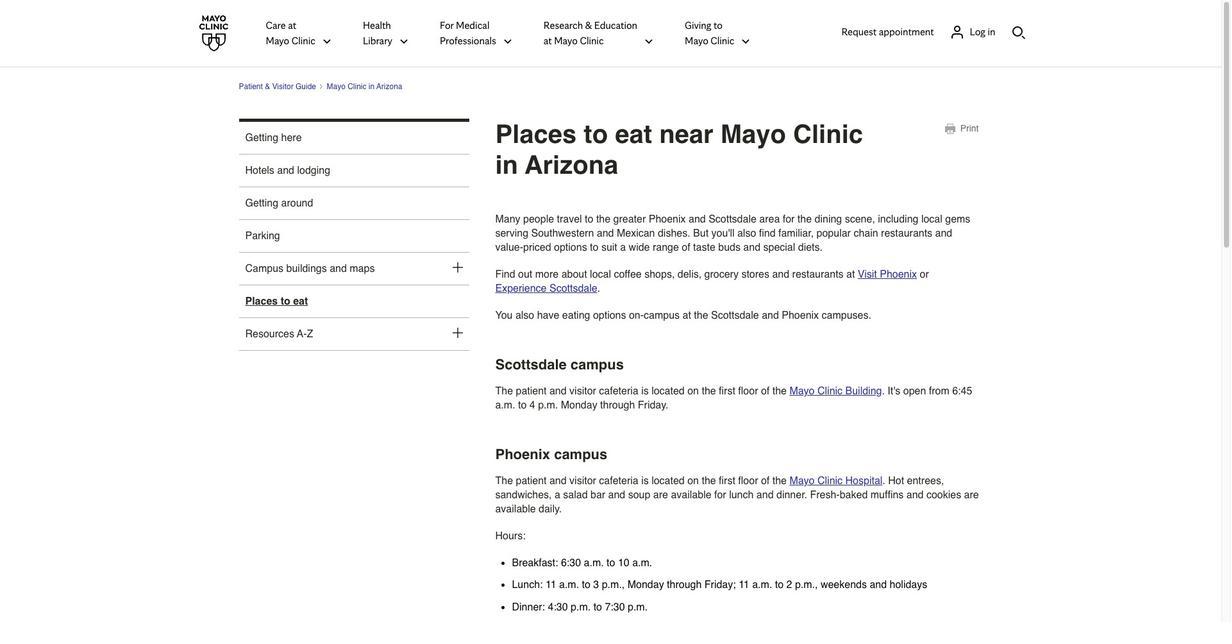 Task type: describe. For each thing, give the bounding box(es) containing it.
clinic inside places to eat near mayo clinic in arizona
[[794, 119, 863, 149]]

around
[[281, 198, 313, 209]]

places to eat near mayo clinic in arizona
[[496, 119, 863, 180]]

. hot entrees, sandwiches, a salad bar and soup are available for lunch and dinner. fresh-baked muffins and cookies are available daily.
[[496, 475, 979, 515]]

to inside places to eat near mayo clinic in arizona
[[584, 119, 608, 149]]

lodging
[[297, 165, 330, 176]]

education
[[595, 19, 638, 31]]

2 are from the left
[[965, 489, 979, 501]]

baked
[[840, 489, 868, 501]]

& for education
[[585, 19, 592, 31]]

for medical professionals button
[[440, 17, 513, 49]]

parking link
[[245, 229, 437, 243]]

dinner: 4:30 p.m. to 7:30 p.m.
[[512, 602, 648, 613]]

more
[[535, 269, 559, 280]]

guide
[[296, 82, 316, 91]]

and up but
[[689, 214, 706, 225]]

delis,
[[678, 269, 702, 280]]

p.m. inside . it's open from 6:45 a.m. to 4 p.m. monday through friday.
[[538, 400, 558, 411]]

. it's open from 6:45 a.m. to 4 p.m. monday through friday.
[[496, 386, 973, 411]]

visit
[[858, 269, 877, 280]]

buds
[[719, 242, 741, 253]]

2 p.m., from the left
[[795, 580, 818, 591]]

and down find
[[744, 242, 761, 253]]

. for the patient and visitor cafeteria is located on the first floor of the mayo clinic building
[[882, 386, 885, 397]]

mayo clinic in arizona
[[327, 82, 403, 91]]

scene,
[[845, 214, 876, 225]]

you
[[496, 310, 513, 321]]

a inside . hot entrees, sandwiches, a salad bar and soup are available for lunch and dinner. fresh-baked muffins and cookies are available daily.
[[555, 489, 561, 501]]

breakfast: 6:30 a.m. to 10 a.m.
[[512, 557, 653, 569]]

first for for
[[719, 475, 736, 487]]

eat for places to eat near mayo clinic in arizona
[[615, 119, 652, 149]]

phoenix inside find out more about local coffee shops, delis, grocery stores and restaurants at visit phoenix or experience scottsdale .
[[880, 269, 917, 280]]

located for through
[[652, 386, 685, 397]]

dining
[[815, 214, 842, 225]]

print button
[[945, 123, 983, 134]]

stores
[[742, 269, 770, 280]]

to inside giving to mayo clinic
[[714, 19, 723, 31]]

and down stores at the top of the page
[[762, 310, 779, 321]]

mayo inside giving to mayo clinic
[[685, 35, 709, 47]]

clinic inside care at mayo clinic
[[292, 35, 316, 47]]

visitor for soup
[[570, 475, 597, 487]]

. for the patient and visitor cafeteria is located on the first floor of the mayo clinic hospital
[[883, 475, 886, 487]]

familiar,
[[779, 228, 814, 239]]

campus for phoenix campus
[[554, 446, 608, 463]]

suit
[[602, 242, 618, 253]]

getting around
[[245, 198, 313, 209]]

here
[[281, 132, 302, 144]]

serving
[[496, 228, 529, 239]]

6:30
[[561, 557, 581, 569]]

local inside many people travel to the greater phoenix and scottsdale area for the dining scene, including local gems serving southwestern and mexican dishes. but you'll also find familiar, popular chain restaurants and value-priced options to suit a wide range of taste buds and special diets.
[[922, 214, 943, 225]]

but
[[693, 228, 709, 239]]

on for friday.
[[688, 386, 699, 397]]

coffee
[[614, 269, 642, 280]]

value-
[[496, 242, 523, 253]]

. inside find out more about local coffee shops, delis, grocery stores and restaurants at visit phoenix or experience scottsdale .
[[598, 283, 601, 294]]

chain
[[854, 228, 879, 239]]

hotels
[[245, 165, 274, 176]]

breakfast:
[[512, 557, 558, 569]]

and up salad
[[550, 475, 567, 487]]

hot
[[889, 475, 905, 487]]

scottsdale up 4 at the left of the page
[[496, 357, 567, 373]]

soup
[[628, 489, 651, 501]]

for
[[440, 19, 454, 31]]

find out more about local coffee shops, delis, grocery stores and restaurants at visit phoenix or experience scottsdale .
[[496, 269, 929, 294]]

0 horizontal spatial in
[[369, 82, 375, 91]]

campus buildings and maps
[[245, 263, 375, 275]]

request appointment link
[[842, 24, 934, 39]]

a.m. left 2
[[753, 580, 773, 591]]

parking
[[245, 230, 280, 242]]

health library
[[363, 19, 393, 47]]

of for for
[[761, 475, 770, 487]]

at down delis,
[[683, 310, 691, 321]]

1 horizontal spatial p.m.
[[571, 602, 591, 613]]

research
[[544, 19, 583, 31]]

& for visitor
[[265, 82, 270, 91]]

health library button
[[363, 17, 409, 49]]

friday.
[[638, 400, 669, 411]]

resources a-z link
[[245, 327, 437, 341]]

bar
[[591, 489, 606, 501]]

mayo inside care at mayo clinic
[[266, 35, 289, 47]]

phoenix left campuses.
[[782, 310, 819, 321]]

wide
[[629, 242, 650, 253]]

1 vertical spatial options
[[593, 310, 626, 321]]

hotels and lodging link
[[245, 164, 437, 178]]

a.m. right "10"
[[633, 557, 653, 569]]

sandwiches,
[[496, 489, 552, 501]]

in inside places to eat near mayo clinic in arizona
[[496, 150, 518, 180]]

7:30
[[605, 602, 625, 613]]

scottsdale campus
[[496, 357, 624, 373]]

at inside research & education at mayo clinic
[[544, 35, 552, 47]]

for medical professionals
[[440, 19, 496, 47]]

library
[[363, 35, 393, 47]]

3
[[594, 580, 599, 591]]

Request appointment text field
[[842, 24, 934, 39]]

muffins
[[871, 489, 904, 501]]

greater
[[614, 214, 646, 225]]

places to eat near mayo clinic in arizona article
[[496, 119, 983, 622]]

and left holidays
[[870, 580, 887, 591]]

mexican
[[617, 228, 655, 239]]

visitor for p.m.
[[570, 386, 597, 397]]

1 are from the left
[[654, 489, 668, 501]]

and inside "link"
[[277, 165, 294, 176]]

clinic inside giving to mayo clinic
[[711, 35, 735, 47]]

visit phoenix link
[[858, 269, 917, 280]]

phoenix inside many people travel to the greater phoenix and scottsdale area for the dining scene, including local gems serving southwestern and mexican dishes. but you'll also find familiar, popular chain restaurants and value-priced options to suit a wide range of taste buds and special diets.
[[649, 214, 686, 225]]

eating
[[562, 310, 590, 321]]

and down the gems
[[936, 228, 953, 239]]

patient for a.m.
[[516, 386, 547, 397]]

giving
[[685, 19, 712, 31]]

experience
[[496, 283, 547, 294]]

mayo clinic hospital link
[[790, 475, 883, 487]]

first for friday.
[[719, 386, 736, 397]]

0 horizontal spatial also
[[516, 310, 535, 321]]

near
[[660, 119, 714, 149]]

lunch
[[729, 489, 754, 501]]

for inside many people travel to the greater phoenix and scottsdale area for the dining scene, including local gems serving southwestern and mexican dishes. but you'll also find familiar, popular chain restaurants and value-priced options to suit a wide range of taste buds and special diets.
[[783, 214, 795, 225]]

places to eat
[[245, 296, 308, 307]]

people
[[523, 214, 554, 225]]

in inside text box
[[988, 25, 996, 38]]

friday;
[[705, 580, 736, 591]]

z
[[307, 328, 313, 340]]

you'll
[[712, 228, 735, 239]]

the patient and visitor cafeteria is located on the first floor of the mayo clinic hospital
[[496, 475, 883, 487]]

priced
[[523, 242, 551, 253]]

campus buildings and maps link
[[245, 262, 437, 276]]

2 horizontal spatial p.m.
[[628, 602, 648, 613]]

hospital
[[846, 475, 883, 487]]

places for places to eat near mayo clinic in arizona
[[496, 119, 577, 149]]

scottsdale inside many people travel to the greater phoenix and scottsdale area for the dining scene, including local gems serving southwestern and mexican dishes. but you'll also find familiar, popular chain restaurants and value-priced options to suit a wide range of taste buds and special diets.
[[709, 214, 757, 225]]

1 vertical spatial available
[[496, 504, 536, 515]]

entrees,
[[907, 475, 945, 487]]

the patient and visitor cafeteria is located on the first floor of the mayo clinic building
[[496, 386, 882, 397]]

places to eat link
[[245, 294, 437, 309]]

log in
[[970, 25, 996, 38]]

and left maps
[[330, 263, 347, 275]]



Task type: locate. For each thing, give the bounding box(es) containing it.
getting left here
[[245, 132, 278, 144]]

of for friday.
[[761, 386, 770, 397]]

a-
[[297, 328, 307, 340]]

1 vertical spatial getting
[[245, 198, 278, 209]]

a.m. left 4 at the left of the page
[[496, 400, 515, 411]]

a.m. inside . it's open from 6:45 a.m. to 4 p.m. monday through friday.
[[496, 400, 515, 411]]

1 patient from the top
[[516, 386, 547, 397]]

for inside . hot entrees, sandwiches, a salad bar and soup are available for lunch and dinner. fresh-baked muffins and cookies are available daily.
[[715, 489, 727, 501]]

campus for scottsdale campus
[[571, 357, 624, 373]]

eat up the a-
[[293, 296, 308, 307]]

special
[[764, 242, 796, 253]]

shops,
[[645, 269, 675, 280]]

places for places to eat
[[245, 296, 278, 307]]

scottsdale inside find out more about local coffee shops, delis, grocery stores and restaurants at visit phoenix or experience scottsdale .
[[550, 283, 598, 294]]

1 horizontal spatial eat
[[615, 119, 652, 149]]

restaurants down "diets."
[[793, 269, 844, 280]]

0 vertical spatial for
[[783, 214, 795, 225]]

getting for getting around
[[245, 198, 278, 209]]

patient
[[516, 386, 547, 397], [516, 475, 547, 487]]

giving to mayo clinic
[[685, 19, 735, 47]]

1 visitor from the top
[[570, 386, 597, 397]]

patient up sandwiches,
[[516, 475, 547, 487]]

appointment
[[879, 25, 934, 38]]

out
[[518, 269, 533, 280]]

are right cookies
[[965, 489, 979, 501]]

in up many
[[496, 150, 518, 180]]

cafeteria up friday.
[[599, 386, 639, 397]]

taste
[[694, 242, 716, 253]]

campus down "eating"
[[571, 357, 624, 373]]

1 horizontal spatial restaurants
[[881, 228, 933, 239]]

2 first from the top
[[719, 475, 736, 487]]

campus down shops, at the top right
[[644, 310, 680, 321]]

p.m., right 3
[[602, 580, 625, 591]]

0 vertical spatial .
[[598, 283, 601, 294]]

1 vertical spatial in
[[369, 82, 375, 91]]

0 horizontal spatial available
[[496, 504, 536, 515]]

options down southwestern
[[554, 242, 587, 253]]

are right "soup"
[[654, 489, 668, 501]]

0 vertical spatial on
[[688, 386, 699, 397]]

diets.
[[798, 242, 823, 253]]

and right lunch
[[757, 489, 774, 501]]

floor
[[739, 386, 759, 397], [739, 475, 759, 487]]

Log in text field
[[970, 24, 996, 39]]

phoenix left or
[[880, 269, 917, 280]]

1 horizontal spatial options
[[593, 310, 626, 321]]

mayo clinic building link
[[790, 386, 882, 397]]

through inside . it's open from 6:45 a.m. to 4 p.m. monday through friday.
[[600, 400, 635, 411]]

fresh-
[[810, 489, 840, 501]]

1 vertical spatial monday
[[628, 580, 664, 591]]

1 on from the top
[[688, 386, 699, 397]]

to inside . it's open from 6:45 a.m. to 4 p.m. monday through friday.
[[518, 400, 527, 411]]

phoenix
[[649, 214, 686, 225], [880, 269, 917, 280], [782, 310, 819, 321], [496, 446, 550, 463]]

mayo inside research & education at mayo clinic
[[554, 35, 578, 47]]

1 vertical spatial a
[[555, 489, 561, 501]]

getting for getting here
[[245, 132, 278, 144]]

0 vertical spatial cafeteria
[[599, 386, 639, 397]]

at left visit
[[847, 269, 855, 280]]

1 horizontal spatial local
[[922, 214, 943, 225]]

the
[[496, 386, 513, 397], [496, 475, 513, 487]]

the for . hot entrees, sandwiches, a salad bar and soup are available for lunch and dinner. fresh-baked muffins and cookies are available daily.
[[496, 475, 513, 487]]

for
[[783, 214, 795, 225], [715, 489, 727, 501]]

0 vertical spatial floor
[[739, 386, 759, 397]]

at right the care
[[288, 19, 296, 31]]

cafeteria for monday
[[599, 386, 639, 397]]

0 vertical spatial is
[[642, 386, 649, 397]]

and up "suit"
[[597, 228, 614, 239]]

have
[[537, 310, 560, 321]]

0 horizontal spatial p.m.
[[538, 400, 558, 411]]

on
[[688, 386, 699, 397], [688, 475, 699, 487]]

the
[[597, 214, 611, 225], [798, 214, 812, 225], [694, 310, 709, 321], [702, 386, 716, 397], [773, 386, 787, 397], [702, 475, 716, 487], [773, 475, 787, 487]]

and inside find out more about local coffee shops, delis, grocery stores and restaurants at visit phoenix or experience scottsdale .
[[773, 269, 790, 280]]

0 vertical spatial arizona
[[377, 82, 403, 91]]

in right the log
[[988, 25, 996, 38]]

0 horizontal spatial restaurants
[[793, 269, 844, 280]]

places
[[496, 119, 577, 149], [245, 296, 278, 307]]

1 horizontal spatial &
[[585, 19, 592, 31]]

of inside many people travel to the greater phoenix and scottsdale area for the dining scene, including local gems serving southwestern and mexican dishes. but you'll also find familiar, popular chain restaurants and value-priced options to suit a wide range of taste buds and special diets.
[[682, 242, 691, 253]]

0 vertical spatial visitor
[[570, 386, 597, 397]]

0 horizontal spatial &
[[265, 82, 270, 91]]

and right hotels
[[277, 165, 294, 176]]

2 vertical spatial .
[[883, 475, 886, 487]]

at
[[288, 19, 296, 31], [544, 35, 552, 47], [847, 269, 855, 280], [683, 310, 691, 321]]

1 vertical spatial &
[[265, 82, 270, 91]]

local inside find out more about local coffee shops, delis, grocery stores and restaurants at visit phoenix or experience scottsdale .
[[590, 269, 611, 280]]

also inside many people travel to the greater phoenix and scottsdale area for the dining scene, including local gems serving southwestern and mexican dishes. but you'll also find familiar, popular chain restaurants and value-priced options to suit a wide range of taste buds and special diets.
[[738, 228, 756, 239]]

options inside many people travel to the greater phoenix and scottsdale area for the dining scene, including local gems serving southwestern and mexican dishes. but you'll also find familiar, popular chain restaurants and value-priced options to suit a wide range of taste buds and special diets.
[[554, 242, 587, 253]]

cafeteria
[[599, 386, 639, 397], [599, 475, 639, 487]]

1 located from the top
[[652, 386, 685, 397]]

cookies
[[927, 489, 962, 501]]

1 vertical spatial through
[[667, 580, 702, 591]]

patient up 4 at the left of the page
[[516, 386, 547, 397]]

mayo clinic home page image
[[195, 15, 231, 51]]

a right "suit"
[[620, 242, 626, 253]]

monday down scottsdale campus in the bottom of the page
[[561, 400, 598, 411]]

visitor up salad
[[570, 475, 597, 487]]

arizona inside places to eat near mayo clinic in arizona
[[525, 150, 619, 180]]

phoenix up sandwiches,
[[496, 446, 550, 463]]

1 vertical spatial on
[[688, 475, 699, 487]]

in down library
[[369, 82, 375, 91]]

a.m.
[[496, 400, 515, 411], [584, 557, 604, 569], [633, 557, 653, 569], [559, 580, 579, 591], [753, 580, 773, 591]]

0 horizontal spatial arizona
[[377, 82, 403, 91]]

getting around link
[[245, 196, 437, 210]]

also left find
[[738, 228, 756, 239]]

holidays
[[890, 580, 928, 591]]

monday inside . it's open from 6:45 a.m. to 4 p.m. monday through friday.
[[561, 400, 598, 411]]

care at mayo clinic button
[[266, 17, 332, 49]]

1 horizontal spatial 11
[[739, 580, 750, 591]]

11
[[546, 580, 557, 591], [739, 580, 750, 591]]

on-
[[629, 310, 644, 321]]

1 horizontal spatial monday
[[628, 580, 664, 591]]

patient for salad
[[516, 475, 547, 487]]

. inside . it's open from 6:45 a.m. to 4 p.m. monday through friday.
[[882, 386, 885, 397]]

1 vertical spatial first
[[719, 475, 736, 487]]

p.m. right 4 at the left of the page
[[538, 400, 558, 411]]

0 horizontal spatial through
[[600, 400, 635, 411]]

health
[[363, 19, 391, 31]]

1 p.m., from the left
[[602, 580, 625, 591]]

1 vertical spatial visitor
[[570, 475, 597, 487]]

a inside many people travel to the greater phoenix and scottsdale area for the dining scene, including local gems serving southwestern and mexican dishes. but you'll also find familiar, popular chain restaurants and value-priced options to suit a wide range of taste buds and special diets.
[[620, 242, 626, 253]]

0 horizontal spatial places
[[245, 296, 278, 307]]

also right you
[[516, 310, 535, 321]]

lunch:
[[512, 580, 543, 591]]

1 vertical spatial patient
[[516, 475, 547, 487]]

floor for mayo clinic building
[[739, 386, 759, 397]]

0 horizontal spatial local
[[590, 269, 611, 280]]

1 horizontal spatial places
[[496, 119, 577, 149]]

2 11 from the left
[[739, 580, 750, 591]]

0 vertical spatial getting
[[245, 132, 278, 144]]

getting here link
[[245, 131, 437, 145]]

1 horizontal spatial in
[[496, 150, 518, 180]]

2 floor from the top
[[739, 475, 759, 487]]

2 getting from the top
[[245, 198, 278, 209]]

mayo clinic in arizona link
[[327, 82, 403, 91]]

campus
[[245, 263, 284, 275]]

scottsdale down about
[[550, 283, 598, 294]]

for up familiar,
[[783, 214, 795, 225]]

1 vertical spatial campus
[[571, 357, 624, 373]]

visitor down scottsdale campus in the bottom of the page
[[570, 386, 597, 397]]

1 vertical spatial .
[[882, 386, 885, 397]]

visitor
[[272, 82, 294, 91]]

daily.
[[539, 504, 562, 515]]

travel
[[557, 214, 582, 225]]

1 horizontal spatial p.m.,
[[795, 580, 818, 591]]

find
[[496, 269, 515, 280]]

getting here
[[245, 132, 302, 144]]

located for available
[[652, 475, 685, 487]]

1 cafeteria from the top
[[599, 386, 639, 397]]

0 vertical spatial through
[[600, 400, 635, 411]]

1 vertical spatial for
[[715, 489, 727, 501]]

0 horizontal spatial a
[[555, 489, 561, 501]]

0 vertical spatial in
[[988, 25, 996, 38]]

local left the gems
[[922, 214, 943, 225]]

0 vertical spatial restaurants
[[881, 228, 933, 239]]

hours:
[[496, 531, 526, 542]]

1 horizontal spatial are
[[965, 489, 979, 501]]

clinic inside research & education at mayo clinic
[[580, 35, 604, 47]]

& left visitor
[[265, 82, 270, 91]]

2 vertical spatial in
[[496, 150, 518, 180]]

1 first from the top
[[719, 386, 736, 397]]

2 cafeteria from the top
[[599, 475, 639, 487]]

1 vertical spatial places
[[245, 296, 278, 307]]

restaurants inside find out more about local coffee shops, delis, grocery stores and restaurants at visit phoenix or experience scottsdale .
[[793, 269, 844, 280]]

resources a-z
[[245, 328, 313, 340]]

1 horizontal spatial also
[[738, 228, 756, 239]]

2 vertical spatial of
[[761, 475, 770, 487]]

gems
[[946, 214, 971, 225]]

research & education at mayo clinic
[[544, 19, 638, 47]]

1 getting from the top
[[245, 132, 278, 144]]

0 vertical spatial monday
[[561, 400, 598, 411]]

1 vertical spatial the
[[496, 475, 513, 487]]

places inside places to eat near mayo clinic in arizona
[[496, 119, 577, 149]]

arizona
[[377, 82, 403, 91], [525, 150, 619, 180]]

hotels and lodging
[[245, 165, 330, 176]]

the down scottsdale campus in the bottom of the page
[[496, 386, 513, 397]]

0 horizontal spatial 11
[[546, 580, 557, 591]]

1 vertical spatial arizona
[[525, 150, 619, 180]]

and right bar
[[608, 489, 626, 501]]

available down the patient and visitor cafeteria is located on the first floor of the mayo clinic hospital
[[671, 489, 712, 501]]

0 vertical spatial options
[[554, 242, 587, 253]]

0 vertical spatial patient
[[516, 386, 547, 397]]

0 vertical spatial of
[[682, 242, 691, 253]]

2
[[787, 580, 793, 591]]

grocery
[[705, 269, 739, 280]]

is up friday.
[[642, 386, 649, 397]]

0 horizontal spatial for
[[715, 489, 727, 501]]

request appointment
[[842, 25, 934, 38]]

and down scottsdale campus in the bottom of the page
[[550, 386, 567, 397]]

0 vertical spatial eat
[[615, 119, 652, 149]]

giving to mayo clinic button
[[685, 17, 751, 49]]

1 vertical spatial local
[[590, 269, 611, 280]]

0 vertical spatial available
[[671, 489, 712, 501]]

2 horizontal spatial in
[[988, 25, 996, 38]]

popular
[[817, 228, 851, 239]]

a up daily.
[[555, 489, 561, 501]]

arizona up travel
[[525, 150, 619, 180]]

1 horizontal spatial for
[[783, 214, 795, 225]]

2 vertical spatial campus
[[554, 446, 608, 463]]

a.m. up 3
[[584, 557, 604, 569]]

at down research
[[544, 35, 552, 47]]

the up sandwiches,
[[496, 475, 513, 487]]

from
[[929, 386, 950, 397]]

cafeteria for are
[[599, 475, 639, 487]]

mayo inside places to eat near mayo clinic in arizona
[[721, 119, 786, 149]]

scottsdale up you'll
[[709, 214, 757, 225]]

the for . it's open from 6:45 a.m. to 4 p.m. monday through friday.
[[496, 386, 513, 397]]

1 horizontal spatial through
[[667, 580, 702, 591]]

and right stores at the top of the page
[[773, 269, 790, 280]]

restaurants inside many people travel to the greater phoenix and scottsdale area for the dining scene, including local gems serving southwestern and mexican dishes. but you'll also find familiar, popular chain restaurants and value-priced options to suit a wide range of taste buds and special diets.
[[881, 228, 933, 239]]

0 vertical spatial first
[[719, 386, 736, 397]]

6:45
[[953, 386, 973, 397]]

p.m., right 2
[[795, 580, 818, 591]]

care at mayo clinic
[[266, 19, 316, 47]]

0 vertical spatial &
[[585, 19, 592, 31]]

clinic
[[292, 35, 316, 47], [580, 35, 604, 47], [711, 35, 735, 47], [348, 82, 367, 91], [794, 119, 863, 149], [818, 386, 843, 397], [818, 475, 843, 487]]

1 horizontal spatial a
[[620, 242, 626, 253]]

patient & visitor guide
[[239, 82, 316, 91]]

1 11 from the left
[[546, 580, 557, 591]]

0 horizontal spatial p.m.,
[[602, 580, 625, 591]]

a.m. down 6:30
[[559, 580, 579, 591]]

log in link
[[950, 24, 996, 39]]

request
[[842, 25, 877, 38]]

phoenix up dishes.
[[649, 214, 686, 225]]

2 is from the top
[[642, 475, 649, 487]]

p.m. right 4:30
[[571, 602, 591, 613]]

getting up the parking
[[245, 198, 278, 209]]

restaurants
[[881, 228, 933, 239], [793, 269, 844, 280]]

is for through
[[642, 386, 649, 397]]

are
[[654, 489, 668, 501], [965, 489, 979, 501]]

cafeteria up "soup"
[[599, 475, 639, 487]]

through left friday.
[[600, 400, 635, 411]]

0 horizontal spatial monday
[[561, 400, 598, 411]]

2 the from the top
[[496, 475, 513, 487]]

0 horizontal spatial options
[[554, 242, 587, 253]]

0 vertical spatial a
[[620, 242, 626, 253]]

1 the from the top
[[496, 386, 513, 397]]

p.m. right 7:30
[[628, 602, 648, 613]]

1 vertical spatial eat
[[293, 296, 308, 307]]

1 vertical spatial of
[[761, 386, 770, 397]]

available down sandwiches,
[[496, 504, 536, 515]]

care
[[266, 19, 286, 31]]

1 horizontal spatial arizona
[[525, 150, 619, 180]]

0 vertical spatial the
[[496, 386, 513, 397]]

1 vertical spatial floor
[[739, 475, 759, 487]]

through left friday;
[[667, 580, 702, 591]]

1 vertical spatial restaurants
[[793, 269, 844, 280]]

floor for mayo clinic hospital
[[739, 475, 759, 487]]

eat
[[615, 119, 652, 149], [293, 296, 308, 307]]

dishes.
[[658, 228, 691, 239]]

monday down "10"
[[628, 580, 664, 591]]

p.m.
[[538, 400, 558, 411], [571, 602, 591, 613], [628, 602, 648, 613]]

at inside care at mayo clinic
[[288, 19, 296, 31]]

1 horizontal spatial available
[[671, 489, 712, 501]]

4:30
[[548, 602, 568, 613]]

local right about
[[590, 269, 611, 280]]

is up "soup"
[[642, 475, 649, 487]]

0 horizontal spatial are
[[654, 489, 668, 501]]

in
[[988, 25, 996, 38], [369, 82, 375, 91], [496, 150, 518, 180]]

11 up 4:30
[[546, 580, 557, 591]]

11 right friday;
[[739, 580, 750, 591]]

1 vertical spatial also
[[516, 310, 535, 321]]

.
[[598, 283, 601, 294], [882, 386, 885, 397], [883, 475, 886, 487]]

2 located from the top
[[652, 475, 685, 487]]

arizona down library
[[377, 82, 403, 91]]

0 horizontal spatial eat
[[293, 296, 308, 307]]

0 vertical spatial located
[[652, 386, 685, 397]]

is for available
[[642, 475, 649, 487]]

1 floor from the top
[[739, 386, 759, 397]]

4
[[530, 400, 535, 411]]

1 is from the top
[[642, 386, 649, 397]]

1 vertical spatial located
[[652, 475, 685, 487]]

0 vertical spatial also
[[738, 228, 756, 239]]

many people travel to the greater phoenix and scottsdale area for the dining scene, including local gems serving southwestern and mexican dishes. but you'll also find familiar, popular chain restaurants and value-priced options to suit a wide range of taste buds and special diets.
[[496, 214, 971, 253]]

weekends
[[821, 580, 867, 591]]

campus up salad
[[554, 446, 608, 463]]

2 patient from the top
[[516, 475, 547, 487]]

1 vertical spatial is
[[642, 475, 649, 487]]

eat left near
[[615, 119, 652, 149]]

maps
[[350, 263, 375, 275]]

& right research
[[585, 19, 592, 31]]

and down "entrees,"
[[907, 489, 924, 501]]

at inside find out more about local coffee shops, delis, grocery stores and restaurants at visit phoenix or experience scottsdale .
[[847, 269, 855, 280]]

for left lunch
[[715, 489, 727, 501]]

2 on from the top
[[688, 475, 699, 487]]

eat inside places to eat near mayo clinic in arizona
[[615, 119, 652, 149]]

& inside research & education at mayo clinic
[[585, 19, 592, 31]]

1 vertical spatial cafeteria
[[599, 475, 639, 487]]

0 vertical spatial places
[[496, 119, 577, 149]]

eat for places to eat
[[293, 296, 308, 307]]

on for for
[[688, 475, 699, 487]]

0 vertical spatial local
[[922, 214, 943, 225]]

professionals
[[440, 35, 496, 47]]

2 visitor from the top
[[570, 475, 597, 487]]

. inside . hot entrees, sandwiches, a salad bar and soup are available for lunch and dinner. fresh-baked muffins and cookies are available daily.
[[883, 475, 886, 487]]

0 vertical spatial campus
[[644, 310, 680, 321]]

including
[[878, 214, 919, 225]]

options left on-
[[593, 310, 626, 321]]

restaurants down including on the right top
[[881, 228, 933, 239]]

scottsdale down find out more about local coffee shops, delis, grocery stores and restaurants at visit phoenix or experience scottsdale .
[[711, 310, 759, 321]]



Task type: vqa. For each thing, say whether or not it's contained in the screenshot.
1st On from the bottom of the the Places to eat near Mayo Clinic in Arizona article
yes



